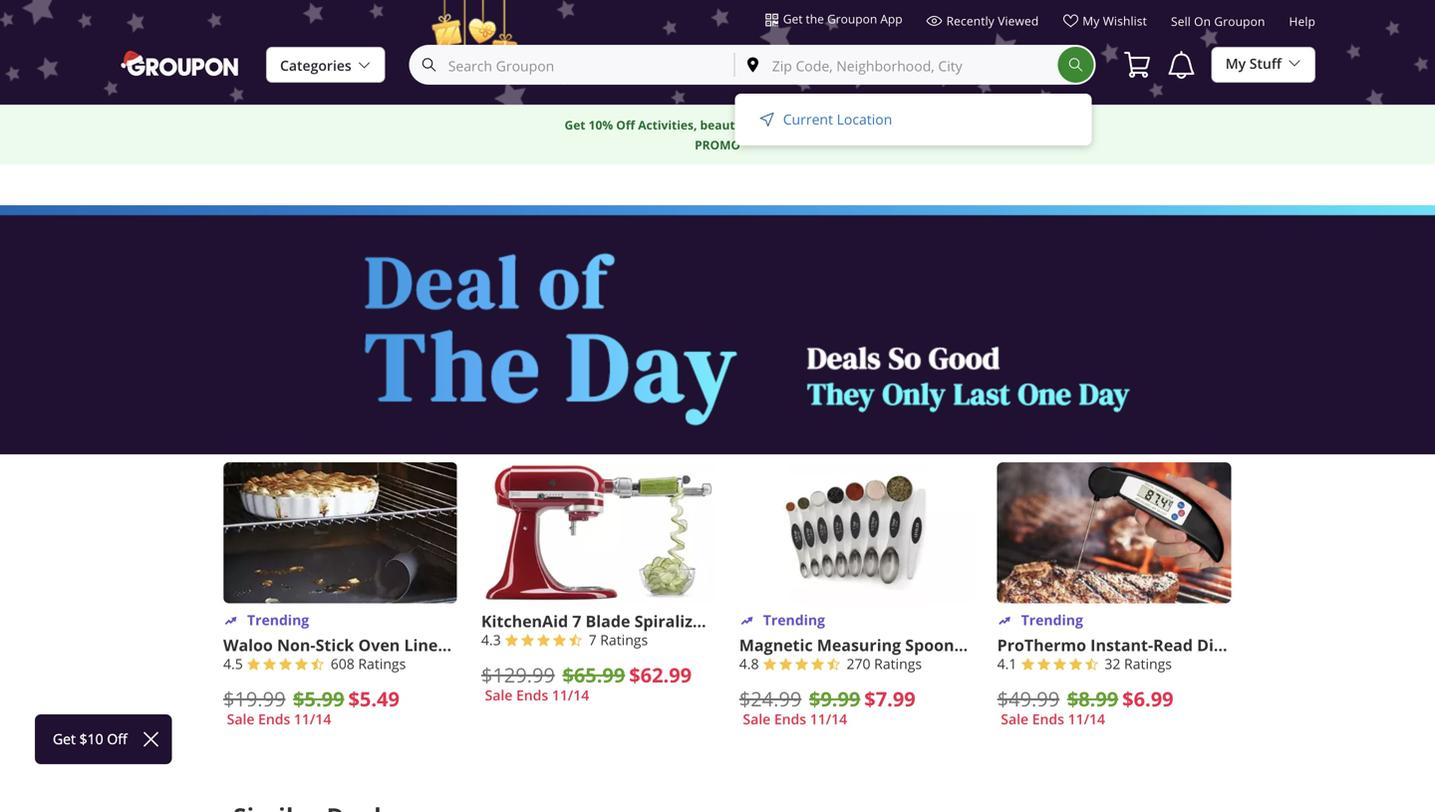 Task type: describe. For each thing, give the bounding box(es) containing it.
1 horizontal spatial 7
[[589, 631, 597, 650]]

peel,
[[791, 611, 829, 633]]

0 horizontal spatial 7
[[573, 611, 582, 633]]

11/14 for $9.99
[[810, 711, 848, 729]]

pack)
[[579, 635, 622, 657]]

help
[[1290, 13, 1316, 29]]

half icon image for $9.99
[[827, 658, 845, 676]]

groupon for on
[[1215, 13, 1266, 29]]

stick
[[316, 635, 354, 657]]

trending for $8.99
[[1022, 611, 1084, 630]]

trending icon image for $5.99
[[223, 614, 239, 630]]

get 10% off activities, beauty, and more. use code promo
[[565, 117, 871, 154]]

10%
[[589, 117, 613, 134]]

more.
[[774, 117, 810, 134]]

my wishlist link
[[1063, 13, 1147, 37]]

non-
[[277, 635, 316, 657]]

ratings for $9.99
[[874, 655, 922, 674]]

get for get 10% off activities, beauty, and more. use code promo
[[565, 117, 586, 134]]

my stuff button
[[1212, 46, 1316, 83]]

location
[[837, 110, 893, 129]]

blade
[[586, 611, 630, 633]]

trending for $9.99
[[763, 611, 825, 630]]

half icon image for $8.99
[[1085, 658, 1103, 676]]

kitchenaid
[[481, 611, 568, 633]]

Search Groupon search field
[[409, 45, 1096, 146]]

half icon image right or
[[569, 634, 587, 652]]

4.5
[[223, 655, 243, 674]]

$24.99 $9.99 $7.99 sale ends 11/14
[[740, 686, 916, 729]]

4
[[566, 635, 575, 657]]

Search Groupon search field
[[411, 47, 734, 83]]

$9.99
[[809, 686, 861, 714]]

code
[[838, 117, 871, 134]]

use
[[813, 117, 835, 134]]

ends for $65.99
[[516, 687, 549, 705]]

11/14 for $5.99
[[294, 711, 331, 729]]

sale for $9.99
[[743, 711, 771, 729]]

viewed
[[998, 13, 1039, 29]]

7 ratings
[[589, 631, 648, 650]]

$129.99
[[481, 662, 555, 689]]

plus
[[714, 611, 747, 633]]

11/14 for $8.99
[[1068, 711, 1106, 729]]

liner/bbq
[[404, 635, 486, 657]]

$8.99
[[1068, 686, 1119, 714]]

608 ratings
[[331, 655, 406, 674]]

activities,
[[638, 117, 697, 134]]

help link
[[1290, 13, 1316, 37]]

$49.99
[[998, 686, 1060, 713]]

270
[[847, 655, 871, 674]]

wishlist
[[1103, 13, 1147, 29]]

kitchenaid 7 blade spiralizer plus with peel, core and slice image
[[481, 463, 716, 604]]

32 ratings
[[1105, 655, 1172, 674]]

current location
[[783, 110, 893, 129]]

with
[[751, 611, 787, 633]]

4.1
[[998, 655, 1017, 674]]

slice
[[909, 611, 945, 633]]

$24.99
[[740, 686, 802, 713]]

$6.99
[[1123, 686, 1174, 714]]

get the groupon app button
[[765, 10, 903, 28]]

groupon image
[[120, 49, 242, 77]]

sale for $5.99
[[227, 711, 255, 729]]

$19.99 $5.99 $5.49 sale ends 11/14
[[223, 686, 400, 729]]

ratings for $8.99
[[1125, 655, 1172, 674]]

recently
[[947, 13, 995, 29]]

current
[[783, 110, 833, 129]]

270 ratings
[[847, 655, 922, 674]]

mat
[[490, 635, 522, 657]]

sale for $65.99
[[485, 687, 513, 705]]

$5.99
[[293, 686, 344, 714]]

ends for $8.99
[[1033, 711, 1065, 729]]



Task type: locate. For each thing, give the bounding box(es) containing it.
0 horizontal spatial trending icon image
[[223, 614, 239, 630]]

ratings for $5.99
[[358, 655, 406, 674]]

32
[[1105, 655, 1121, 674]]

ratings up $7.99
[[874, 655, 922, 674]]

$7.99
[[865, 686, 916, 714]]

11/14
[[552, 687, 589, 705], [294, 711, 331, 729], [810, 711, 848, 729], [1068, 711, 1106, 729]]

half icon image left 32
[[1085, 658, 1103, 676]]

4.8
[[740, 655, 759, 674]]

sale inside $24.99 $9.99 $7.99 sale ends 11/14
[[743, 711, 771, 729]]

categories button
[[266, 47, 386, 84]]

1 vertical spatial and
[[874, 611, 905, 633]]

0 vertical spatial and
[[749, 117, 771, 134]]

ratings up $65.99
[[600, 631, 648, 650]]

11/14 inside $24.99 $9.99 $7.99 sale ends 11/14
[[810, 711, 848, 729]]

Austin search field
[[735, 47, 1058, 83]]

3 trending icon image from the left
[[998, 614, 1014, 630]]

notifications inbox image
[[1166, 49, 1198, 81]]

0 horizontal spatial trending
[[247, 611, 309, 630]]

$62.99
[[629, 662, 692, 690]]

ends inside the $49.99 $8.99 $6.99 sale ends 11/14
[[1033, 711, 1065, 729]]

2 horizontal spatial trending
[[1022, 611, 1084, 630]]

2 trending icon image from the left
[[740, 614, 755, 630]]

ends inside $19.99 $5.99 $5.49 sale ends 11/14
[[258, 711, 290, 729]]

sale down 4.1
[[1001, 711, 1029, 729]]

1 horizontal spatial my
[[1226, 54, 1246, 73]]

or
[[545, 635, 562, 657]]

get for get the groupon app
[[783, 11, 803, 27]]

0 vertical spatial my
[[1083, 13, 1100, 29]]

ends left $8.99
[[1033, 711, 1065, 729]]

trending icon image up waloo
[[223, 614, 239, 630]]

11/14 inside $129.99 $65.99 $62.99 sale ends 11/14
[[552, 687, 589, 705]]

ends inside $24.99 $9.99 $7.99 sale ends 11/14
[[774, 711, 807, 729]]

ends left the "$9.99"
[[774, 711, 807, 729]]

0 horizontal spatial my
[[1083, 13, 1100, 29]]

on
[[1194, 13, 1211, 29]]

groupon inside button
[[827, 11, 878, 27]]

ends down (2
[[516, 687, 549, 705]]

trending icon image for $8.99
[[998, 614, 1014, 630]]

11/14 inside $19.99 $5.99 $5.49 sale ends 11/14
[[294, 711, 331, 729]]

my inside "link"
[[1083, 13, 1100, 29]]

app
[[881, 11, 903, 27]]

my inside button
[[1226, 54, 1246, 73]]

search element
[[1058, 47, 1094, 83]]

1 trending icon image from the left
[[223, 614, 239, 630]]

1 vertical spatial get
[[565, 117, 586, 134]]

and left more.
[[749, 117, 771, 134]]

stuff
[[1250, 54, 1282, 73]]

sale inside $129.99 $65.99 $62.99 sale ends 11/14
[[485, 687, 513, 705]]

oven
[[358, 635, 400, 657]]

spiralizer
[[635, 611, 709, 633]]

magnetic measuring spoons set, dual sided, stainless steel set of 8 image
[[740, 463, 974, 604]]

trending left core
[[763, 611, 825, 630]]

sell on groupon
[[1171, 13, 1266, 29]]

1 horizontal spatial groupon
[[1215, 13, 1266, 29]]

sale for $8.99
[[1001, 711, 1029, 729]]

7
[[573, 611, 582, 633], [589, 631, 597, 650]]

sell
[[1171, 13, 1191, 29]]

groupon
[[827, 11, 878, 27], [1215, 13, 1266, 29]]

7 right 4
[[589, 631, 597, 650]]

trending icon image for $9.99
[[740, 614, 755, 630]]

get left 10%
[[565, 117, 586, 134]]

ends for $5.99
[[258, 711, 290, 729]]

sale
[[485, 687, 513, 705], [227, 711, 255, 729], [743, 711, 771, 729], [1001, 711, 1029, 729]]

11/14 down 4
[[552, 687, 589, 705]]

get the groupon app
[[783, 11, 903, 27]]

0 horizontal spatial get
[[565, 117, 586, 134]]

7 up 4
[[573, 611, 582, 633]]

half icon image for $5.99
[[311, 658, 329, 676]]

2 horizontal spatial trending icon image
[[998, 614, 1014, 630]]

groupon for the
[[827, 11, 878, 27]]

recently viewed
[[947, 13, 1039, 29]]

ends for $9.99
[[774, 711, 807, 729]]

get
[[783, 11, 803, 27], [565, 117, 586, 134]]

1 horizontal spatial trending
[[763, 611, 825, 630]]

sale inside the $49.99 $8.99 $6.99 sale ends 11/14
[[1001, 711, 1029, 729]]

$129.99 $65.99 $62.99 sale ends 11/14
[[481, 662, 692, 705]]

promo
[[695, 137, 741, 154]]

ratings up $5.49
[[358, 655, 406, 674]]

the
[[806, 11, 824, 27]]

sale down 4.5 in the left bottom of the page
[[227, 711, 255, 729]]

half icon image
[[569, 634, 587, 652], [311, 658, 329, 676], [827, 658, 845, 676], [1085, 658, 1103, 676]]

trending up non-
[[247, 611, 309, 630]]

trending icon image
[[223, 614, 239, 630], [740, 614, 755, 630], [998, 614, 1014, 630]]

my stuff
[[1226, 54, 1282, 73]]

$5.49
[[348, 686, 400, 714]]

groupon right on
[[1215, 13, 1266, 29]]

$19.99
[[223, 686, 286, 713]]

sale down 4.8
[[743, 711, 771, 729]]

half icon image left 270
[[827, 658, 845, 676]]

trending for $5.99
[[247, 611, 309, 630]]

kitchenaid 7 blade spiralizer plus with peel, core and slice
[[481, 611, 945, 633]]

$65.99
[[563, 662, 625, 690]]

0 horizontal spatial groupon
[[827, 11, 878, 27]]

sale inside $19.99 $5.99 $5.49 sale ends 11/14
[[227, 711, 255, 729]]

ratings up $6.99
[[1125, 655, 1172, 674]]

full icon image
[[505, 634, 523, 652], [521, 634, 539, 652], [537, 634, 555, 652], [553, 634, 571, 652], [247, 658, 265, 676], [263, 658, 281, 676], [279, 658, 297, 676], [295, 658, 313, 676], [763, 658, 781, 676], [779, 658, 797, 676], [795, 658, 813, 676], [811, 658, 829, 676], [1021, 658, 1039, 676], [1037, 658, 1055, 676], [1053, 658, 1071, 676], [1069, 658, 1087, 676]]

2 trending from the left
[[763, 611, 825, 630]]

my
[[1083, 13, 1100, 29], [1226, 54, 1246, 73]]

0 horizontal spatial and
[[749, 117, 771, 134]]

my for my stuff
[[1226, 54, 1246, 73]]

trending up $49.99
[[1022, 611, 1084, 630]]

and inside get 10% off activities, beauty, and more. use code promo
[[749, 117, 771, 134]]

11/14 for $65.99
[[552, 687, 589, 705]]

trending icon image up 4.1
[[998, 614, 1014, 630]]

1 horizontal spatial get
[[783, 11, 803, 27]]

half icon image left 608
[[311, 658, 329, 676]]

and left slice
[[874, 611, 905, 633]]

prothermo instant-read digital meat and poultry thermometer and meat claws image
[[998, 463, 1232, 604]]

sale down mat
[[485, 687, 513, 705]]

waloo non-stick oven liner/bbq mat (2 or 4 pack) image
[[223, 463, 457, 604]]

11/14 down 32
[[1068, 711, 1106, 729]]

get left the
[[783, 11, 803, 27]]

ratings
[[600, 631, 648, 650], [358, 655, 406, 674], [874, 655, 922, 674], [1125, 655, 1172, 674]]

ends left $5.99
[[258, 711, 290, 729]]

my left wishlist
[[1083, 13, 1100, 29]]

sell on groupon link
[[1171, 13, 1266, 37]]

11/14 inside the $49.99 $8.99 $6.99 sale ends 11/14
[[1068, 711, 1106, 729]]

groupon right the
[[827, 11, 878, 27]]

recently viewed link
[[927, 13, 1039, 37]]

waloo
[[223, 635, 273, 657]]

beauty,
[[700, 117, 746, 134]]

1 horizontal spatial and
[[874, 611, 905, 633]]

4.3
[[481, 631, 501, 650]]

0 vertical spatial get
[[783, 11, 803, 27]]

and
[[749, 117, 771, 134], [874, 611, 905, 633]]

608
[[331, 655, 355, 674]]

1 horizontal spatial trending icon image
[[740, 614, 755, 630]]

waloo non-stick oven liner/bbq mat (2 or 4 pack)
[[223, 635, 622, 657]]

1 vertical spatial my
[[1226, 54, 1246, 73]]

my for my wishlist
[[1083, 13, 1100, 29]]

trending
[[247, 611, 309, 630], [763, 611, 825, 630], [1022, 611, 1084, 630]]

off
[[616, 117, 635, 134]]

get inside get 10% off activities, beauty, and more. use code promo
[[565, 117, 586, 134]]

$49.99 $8.99 $6.99 sale ends 11/14
[[998, 686, 1174, 729]]

get inside button
[[783, 11, 803, 27]]

ends
[[516, 687, 549, 705], [258, 711, 290, 729], [774, 711, 807, 729], [1033, 711, 1065, 729]]

(2
[[526, 635, 540, 657]]

3 trending from the left
[[1022, 611, 1084, 630]]

1 trending from the left
[[247, 611, 309, 630]]

categories
[[280, 56, 352, 75]]

my left the stuff
[[1226, 54, 1246, 73]]

11/14 right $24.99
[[810, 711, 848, 729]]

search image
[[1068, 57, 1084, 73]]

ends inside $129.99 $65.99 $62.99 sale ends 11/14
[[516, 687, 549, 705]]

trending icon image up 4.8
[[740, 614, 755, 630]]

my wishlist
[[1083, 13, 1147, 29]]

11/14 right $19.99 on the bottom left of page
[[294, 711, 331, 729]]

core
[[834, 611, 870, 633]]



Task type: vqa. For each thing, say whether or not it's contained in the screenshot.
Add to Wishlist ICON
no



